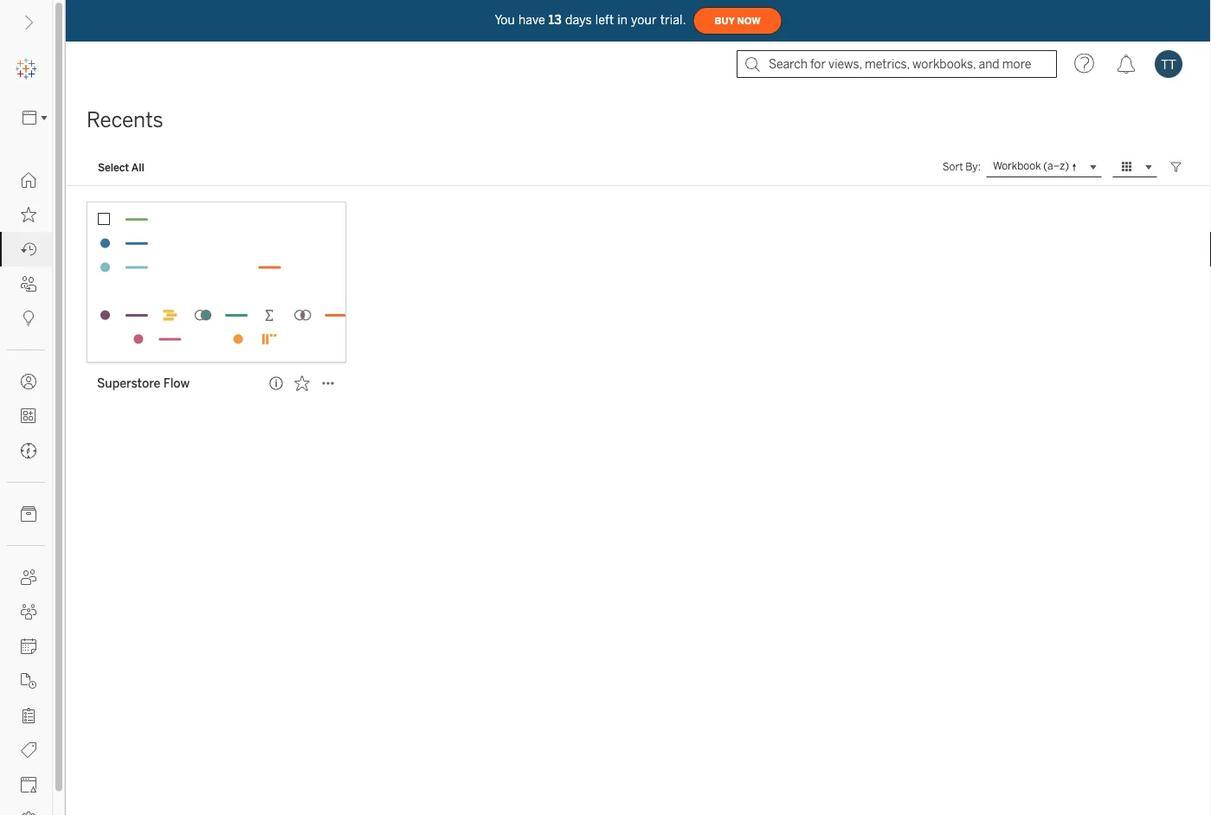 Task type: describe. For each thing, give the bounding box(es) containing it.
all
[[131, 161, 144, 173]]

buy
[[715, 15, 735, 26]]

recents
[[87, 108, 163, 133]]

navigation panel element
[[0, 52, 53, 816]]

have
[[519, 13, 545, 27]]

superstore
[[97, 376, 160, 391]]

now
[[738, 15, 761, 26]]

sort
[[943, 161, 964, 173]]

superstore flow
[[97, 376, 190, 391]]

sort by:
[[943, 161, 981, 173]]

(a–z)
[[1044, 160, 1070, 173]]

flow
[[163, 376, 190, 391]]

you have 13 days left in your trial.
[[495, 13, 687, 27]]

by:
[[966, 161, 981, 173]]

main navigation. press the up and down arrow keys to access links. element
[[0, 163, 52, 816]]

workbook (a–z) button
[[986, 157, 1103, 178]]

13
[[549, 13, 562, 27]]

workbook
[[993, 160, 1042, 173]]

in
[[618, 13, 628, 27]]

select
[[98, 161, 129, 173]]



Task type: locate. For each thing, give the bounding box(es) containing it.
workbook (a–z)
[[993, 160, 1070, 173]]

select all
[[98, 161, 144, 173]]

buy now button
[[693, 7, 783, 35]]

select all button
[[87, 157, 156, 178]]

grid view image
[[1120, 159, 1135, 175]]

trial.
[[661, 13, 687, 27]]

left
[[596, 13, 614, 27]]

you
[[495, 13, 515, 27]]

Search for views, metrics, workbooks, and more text field
[[737, 50, 1058, 78]]

your
[[632, 13, 657, 27]]

buy now
[[715, 15, 761, 26]]

days
[[566, 13, 592, 27]]



Task type: vqa. For each thing, say whether or not it's contained in the screenshot.
have
yes



